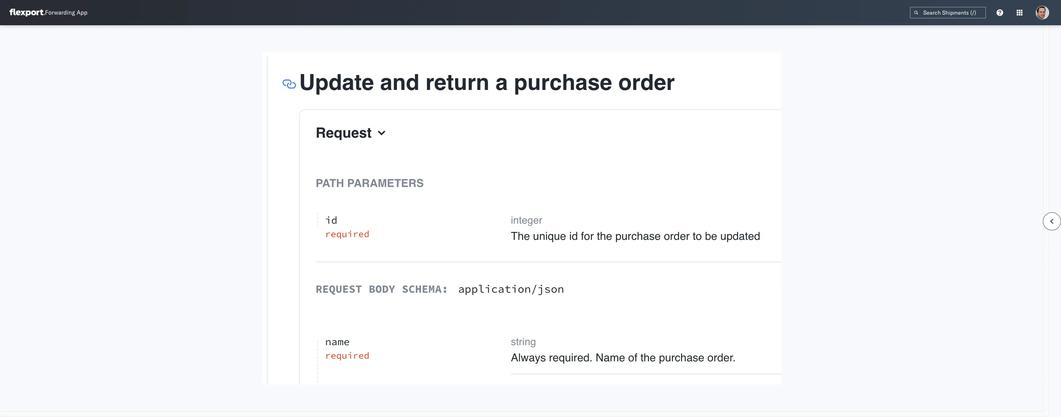Task type: describe. For each thing, give the bounding box(es) containing it.
forwarding app link
[[9, 9, 87, 17]]

air waybill image
[[262, 52, 781, 385]]

Search Shipments (/) text field
[[910, 7, 986, 19]]

flexport. image
[[9, 9, 45, 17]]



Task type: vqa. For each thing, say whether or not it's contained in the screenshot.
the Forwarding App link
yes



Task type: locate. For each thing, give the bounding box(es) containing it.
forwarding app
[[45, 9, 87, 16]]

forwarding
[[45, 9, 75, 16]]

app
[[77, 9, 87, 16]]



